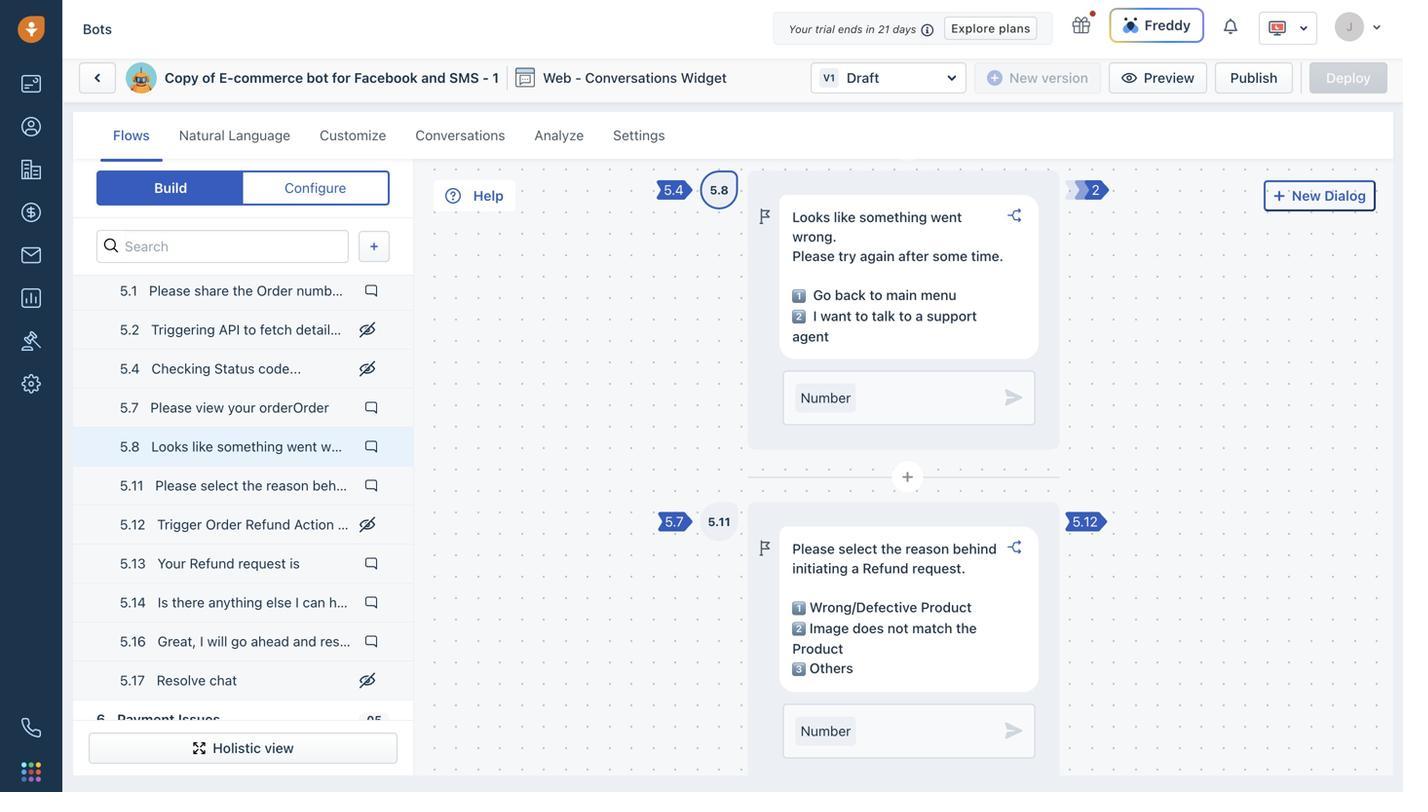 Task type: vqa. For each thing, say whether or not it's contained in the screenshot.
( at the top right
no



Task type: locate. For each thing, give the bounding box(es) containing it.
missing translation "unavailable" for locale "en-us" image
[[1268, 19, 1287, 38]]

freshworks switcher image
[[21, 762, 41, 782]]

explore
[[951, 21, 995, 35]]

freddy
[[1145, 17, 1191, 33]]

ends
[[838, 23, 863, 36]]

ic_info_icon image
[[921, 22, 935, 38]]

in
[[866, 23, 875, 36]]

bell regular image
[[1224, 17, 1239, 36]]

21
[[878, 23, 890, 36]]

freddy button
[[1110, 8, 1204, 43]]

trial
[[815, 23, 835, 36]]

your trial ends in 21 days
[[789, 23, 916, 36]]

plans
[[999, 21, 1031, 35]]

ic_arrow_down image
[[1299, 21, 1309, 35], [1372, 21, 1382, 33]]



Task type: describe. For each thing, give the bounding box(es) containing it.
properties image
[[21, 331, 41, 351]]

explore plans button
[[944, 17, 1037, 40]]

bots
[[83, 21, 112, 37]]

phone image
[[21, 718, 41, 738]]

phone element
[[12, 708, 51, 747]]

explore plans
[[951, 21, 1031, 35]]

days
[[893, 23, 916, 36]]

your
[[789, 23, 812, 36]]

0 horizontal spatial ic_arrow_down image
[[1299, 21, 1309, 35]]

1 horizontal spatial ic_arrow_down image
[[1372, 21, 1382, 33]]



